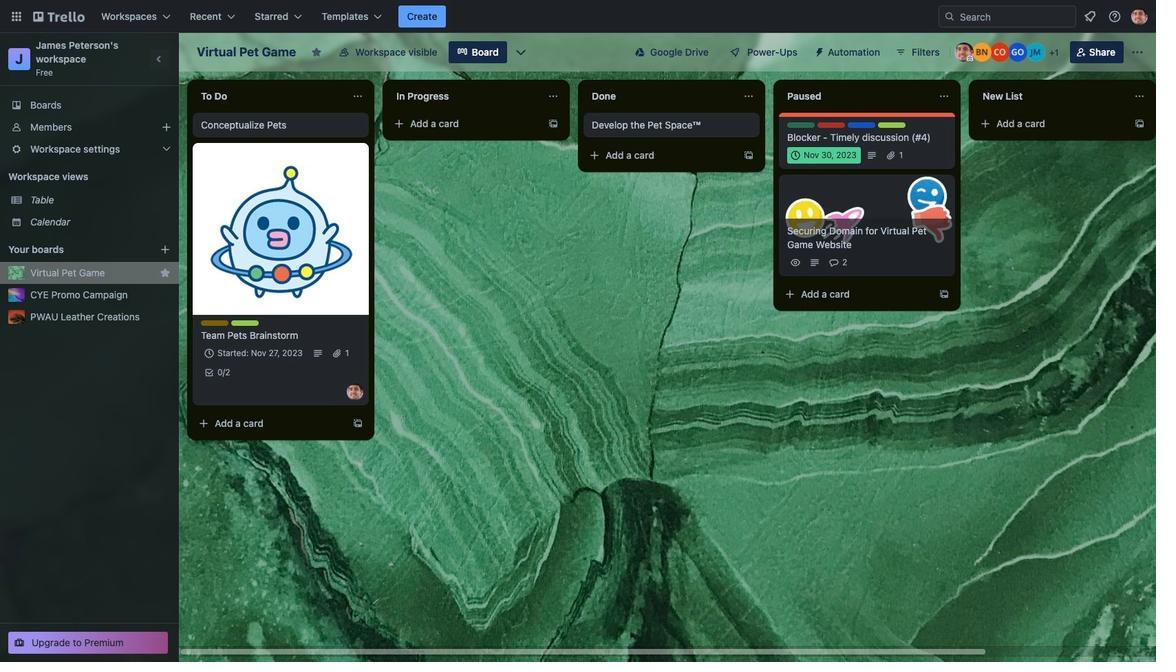 Task type: locate. For each thing, give the bounding box(es) containing it.
2 horizontal spatial james peterson (jamespeterson93) image
[[1132, 8, 1148, 25]]

gary orlando (garyorlando) image
[[1008, 43, 1028, 62]]

2 horizontal spatial create from template… image
[[1134, 118, 1145, 129]]

None checkbox
[[787, 147, 861, 164]]

workspace navigation collapse icon image
[[150, 50, 169, 69]]

None text field
[[975, 85, 1129, 107]]

0 horizontal spatial james peterson (jamespeterson93) image
[[347, 384, 363, 401]]

0 vertical spatial create from template… image
[[743, 150, 754, 161]]

search image
[[944, 11, 955, 22]]

star or unstar board image
[[311, 47, 322, 58]]

james peterson (jamespeterson93) image
[[1132, 8, 1148, 25], [955, 43, 974, 62], [347, 384, 363, 401]]

1 vertical spatial james peterson (jamespeterson93) image
[[955, 43, 974, 62]]

show menu image
[[1131, 45, 1145, 59]]

2 vertical spatial james peterson (jamespeterson93) image
[[347, 384, 363, 401]]

create from template… image
[[548, 118, 559, 129], [1134, 118, 1145, 129], [352, 419, 363, 430]]

1 horizontal spatial create from template… image
[[939, 289, 950, 300]]

jeremy miller (jeremymiller198) image
[[1026, 43, 1045, 62]]

customize views image
[[514, 45, 528, 59]]

Search field
[[955, 7, 1076, 26]]

create from template… image
[[743, 150, 754, 161], [939, 289, 950, 300]]

0 vertical spatial james peterson (jamespeterson93) image
[[1132, 8, 1148, 25]]

sm image
[[809, 41, 828, 61]]

google drive icon image
[[635, 47, 645, 57]]

None text field
[[193, 85, 347, 107], [388, 85, 542, 107], [584, 85, 738, 107], [779, 85, 933, 107], [193, 85, 347, 107], [388, 85, 542, 107], [584, 85, 738, 107], [779, 85, 933, 107]]

your boards with 3 items element
[[8, 242, 139, 258]]

christina overa (christinaovera) image
[[990, 43, 1010, 62]]

color: green, title: "goal" element
[[787, 123, 815, 128]]



Task type: vqa. For each thing, say whether or not it's contained in the screenshot.
Color: blue, title: "FYI" element
yes



Task type: describe. For each thing, give the bounding box(es) containing it.
open information menu image
[[1108, 10, 1122, 23]]

starred icon image
[[160, 268, 171, 279]]

primary element
[[0, 0, 1156, 33]]

color: bold lime, title: "team task" element
[[231, 321, 259, 326]]

0 notifications image
[[1082, 8, 1099, 25]]

color: yellow, title: none image
[[201, 321, 229, 326]]

james peterson (jamespeterson93) image inside primary element
[[1132, 8, 1148, 25]]

back to home image
[[33, 6, 85, 28]]

1 horizontal spatial james peterson (jamespeterson93) image
[[955, 43, 974, 62]]

color: blue, title: "fyi" element
[[848, 123, 876, 128]]

0 horizontal spatial create from template… image
[[352, 419, 363, 430]]

ben nelson (bennelson96) image
[[972, 43, 992, 62]]

add board image
[[160, 244, 171, 255]]

1 horizontal spatial create from template… image
[[548, 118, 559, 129]]

color: red, title: "blocker" element
[[818, 123, 845, 128]]

1 vertical spatial create from template… image
[[939, 289, 950, 300]]

Board name text field
[[190, 41, 303, 63]]

0 horizontal spatial create from template… image
[[743, 150, 754, 161]]

this member is an admin of this board. image
[[967, 56, 973, 62]]

color: bold lime, title: none image
[[878, 123, 906, 128]]



